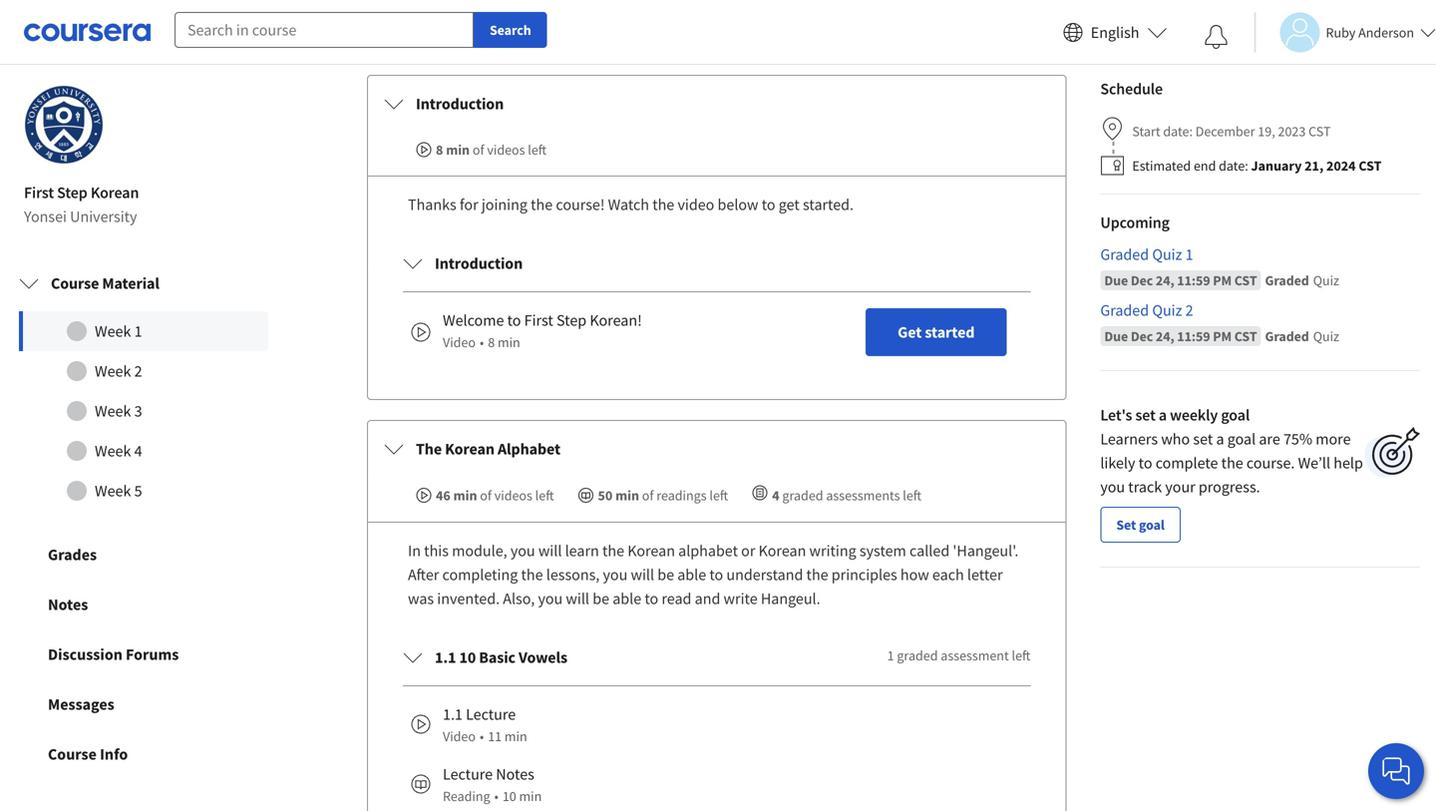 Task type: locate. For each thing, give the bounding box(es) containing it.
1 24, from the top
[[1156, 271, 1175, 289]]

lecture up the 11
[[466, 704, 516, 724]]

week for week 5
[[95, 481, 131, 501]]

1.1 for 1.1 lecture video • 11 min
[[443, 704, 463, 724]]

0 horizontal spatial first
[[24, 183, 54, 203]]

24, for 1
[[1156, 271, 1175, 289]]

• left the 11
[[480, 727, 484, 745]]

1 up graded quiz 2 due dec 24, 11:59 pm cst graded quiz
[[1186, 244, 1194, 264]]

1 vertical spatial be
[[593, 589, 610, 609]]

week down week 1
[[95, 361, 131, 381]]

'hangeul'.
[[953, 541, 1019, 561]]

• inside lecture notes reading • 10 min
[[494, 787, 499, 805]]

cst inside graded quiz 1 due dec 24, 11:59 pm cst graded quiz
[[1235, 271, 1257, 289]]

0 vertical spatial able
[[678, 565, 706, 585]]

dec inside graded quiz 1 due dec 24, 11:59 pm cst graded quiz
[[1131, 271, 1153, 289]]

0 vertical spatial goal
[[1221, 405, 1250, 425]]

of up for
[[473, 141, 484, 159]]

1 horizontal spatial 10
[[503, 787, 516, 805]]

cst down graded quiz 1 link
[[1235, 271, 1257, 289]]

of right 46
[[480, 486, 492, 504]]

was
[[408, 589, 434, 609]]

week for week 3
[[95, 401, 131, 421]]

due inside graded quiz 2 due dec 24, 11:59 pm cst graded quiz
[[1105, 327, 1128, 345]]

5
[[134, 481, 142, 501]]

yonsei university image
[[24, 85, 104, 165]]

2 24, from the top
[[1156, 327, 1175, 345]]

able up read
[[678, 565, 706, 585]]

search
[[490, 21, 531, 39]]

ruby anderson button
[[1254, 12, 1436, 52]]

1 vertical spatial able
[[613, 589, 642, 609]]

1.1 left basic
[[435, 647, 456, 667]]

1 week from the top
[[95, 321, 131, 341]]

1.1 inside '1.1 lecture video • 11 min'
[[443, 704, 463, 724]]

pm for 1
[[1213, 271, 1232, 289]]

24, inside graded quiz 1 due dec 24, 11:59 pm cst graded quiz
[[1156, 271, 1175, 289]]

be up read
[[658, 565, 674, 585]]

2 vertical spatial •
[[494, 787, 499, 805]]

started
[[925, 322, 975, 342]]

korean
[[91, 183, 139, 203], [445, 439, 495, 459], [628, 541, 675, 561], [759, 541, 806, 561]]

set down weekly
[[1193, 429, 1213, 449]]

you right lessons,
[[603, 565, 628, 585]]

0 vertical spatial 11:59
[[1177, 271, 1211, 289]]

1 horizontal spatial 4
[[772, 486, 780, 504]]

Search in course text field
[[175, 12, 474, 48]]

0 vertical spatial pm
[[1213, 271, 1232, 289]]

11:59 inside graded quiz 2 due dec 24, 11:59 pm cst graded quiz
[[1177, 327, 1211, 345]]

week 3 link
[[19, 391, 268, 431]]

introduction button
[[368, 76, 1066, 132], [387, 235, 1047, 291]]

read
[[662, 589, 692, 609]]

24, for 2
[[1156, 327, 1175, 345]]

0 vertical spatial 24,
[[1156, 271, 1175, 289]]

video left the 11
[[443, 727, 476, 745]]

module,
[[452, 541, 507, 561]]

of left readings
[[642, 486, 654, 504]]

0 horizontal spatial notes
[[48, 595, 88, 615]]

0 vertical spatial course
[[51, 273, 99, 293]]

joining
[[482, 195, 528, 215]]

• right reading
[[494, 787, 499, 805]]

to right welcome
[[507, 310, 521, 330]]

week 3
[[95, 401, 142, 421]]

0 vertical spatial 8
[[436, 141, 443, 159]]

step inside "first step korean yonsei university"
[[57, 183, 88, 203]]

min inside welcome to first step korean! video • 8 min
[[498, 333, 520, 351]]

1 vertical spatial 1.1
[[443, 704, 463, 724]]

1 vertical spatial 1
[[134, 321, 142, 341]]

2 pm from the top
[[1213, 327, 1232, 345]]

10 right reading
[[503, 787, 516, 805]]

1 horizontal spatial will
[[566, 589, 590, 609]]

anderson
[[1359, 23, 1415, 41]]

first right welcome
[[524, 310, 553, 330]]

0 horizontal spatial 8
[[436, 141, 443, 159]]

reading
[[443, 787, 490, 805]]

11:59 inside graded quiz 1 due dec 24, 11:59 pm cst graded quiz
[[1177, 271, 1211, 289]]

a down weekly
[[1217, 429, 1225, 449]]

1 vertical spatial notes
[[496, 764, 535, 784]]

1 vertical spatial goal
[[1228, 429, 1256, 449]]

pm down graded quiz 2 link
[[1213, 327, 1232, 345]]

quiz
[[1153, 244, 1183, 264], [1313, 271, 1340, 289], [1153, 300, 1183, 320], [1313, 327, 1340, 345]]

course info link
[[0, 729, 287, 779]]

course left "material" at the left top of the page
[[51, 273, 99, 293]]

also,
[[503, 589, 535, 609]]

0 vertical spatial due
[[1105, 271, 1128, 289]]

10 inside lecture notes reading • 10 min
[[503, 787, 516, 805]]

pm
[[1213, 271, 1232, 289], [1213, 327, 1232, 345]]

will down lessons,
[[566, 589, 590, 609]]

set inside learners who set a goal are 75% more likely to complete the course. we'll help you track your progress.
[[1193, 429, 1213, 449]]

first up yonsei
[[24, 183, 54, 203]]

due inside graded quiz 1 due dec 24, 11:59 pm cst graded quiz
[[1105, 271, 1128, 289]]

11
[[488, 727, 502, 745]]

2 up 3
[[134, 361, 142, 381]]

0 horizontal spatial be
[[593, 589, 610, 609]]

dec down upcoming at the top of the page
[[1131, 271, 1153, 289]]

2 week from the top
[[95, 361, 131, 381]]

coursera image
[[24, 16, 151, 48]]

11:59
[[1177, 271, 1211, 289], [1177, 327, 1211, 345]]

0 vertical spatial introduction
[[416, 94, 504, 114]]

0 horizontal spatial a
[[1159, 405, 1167, 425]]

1 pm from the top
[[1213, 271, 1232, 289]]

0 vertical spatial 10
[[459, 647, 476, 667]]

left for 8 min of videos left
[[528, 141, 547, 159]]

0 vertical spatial lecture
[[466, 704, 516, 724]]

0 vertical spatial introduction button
[[368, 76, 1066, 132]]

1 vertical spatial video
[[443, 727, 476, 745]]

min right 46
[[453, 486, 477, 504]]

goal right set
[[1139, 516, 1165, 534]]

1 vertical spatial set
[[1193, 429, 1213, 449]]

due
[[1105, 271, 1128, 289], [1105, 327, 1128, 345]]

in
[[408, 541, 421, 561]]

0 horizontal spatial 1
[[134, 321, 142, 341]]

1 vertical spatial videos
[[495, 486, 533, 504]]

goal inside set goal button
[[1139, 516, 1165, 534]]

the inside learners who set a goal are 75% more likely to complete the course. we'll help you track your progress.
[[1222, 453, 1244, 473]]

video down welcome
[[443, 333, 476, 351]]

date: right end
[[1219, 157, 1249, 175]]

1 11:59 from the top
[[1177, 271, 1211, 289]]

1 vertical spatial 10
[[503, 787, 516, 805]]

goal for weekly
[[1221, 405, 1250, 425]]

2
[[1186, 300, 1194, 320], [134, 361, 142, 381]]

of for 50 min
[[642, 486, 654, 504]]

lecture up reading
[[443, 764, 493, 784]]

step inside welcome to first step korean! video • 8 min
[[557, 310, 587, 330]]

step up yonsei
[[57, 183, 88, 203]]

• inside welcome to first step korean! video • 8 min
[[480, 333, 484, 351]]

1 vertical spatial dec
[[1131, 327, 1153, 345]]

0 horizontal spatial 2
[[134, 361, 142, 381]]

0 vertical spatial videos
[[487, 141, 525, 159]]

lecture inside '1.1 lecture video • 11 min'
[[466, 704, 516, 724]]

notes down the 11
[[496, 764, 535, 784]]

1 horizontal spatial 2
[[1186, 300, 1194, 320]]

to up track on the bottom right of page
[[1139, 453, 1153, 473]]

min right reading
[[519, 787, 542, 805]]

1 due from the top
[[1105, 271, 1128, 289]]

to inside welcome to first step korean! video • 8 min
[[507, 310, 521, 330]]

left for 50 min of readings left
[[710, 486, 728, 504]]

introduction up welcome
[[435, 253, 523, 273]]

cst right '2024'
[[1359, 157, 1382, 175]]

2 horizontal spatial will
[[631, 565, 654, 585]]

1 inside graded quiz 1 due dec 24, 11:59 pm cst graded quiz
[[1186, 244, 1194, 264]]

0 vertical spatial 1.1
[[435, 647, 456, 667]]

are
[[1259, 429, 1281, 449]]

you down likely
[[1101, 477, 1125, 497]]

pm for 2
[[1213, 327, 1232, 345]]

week left '5'
[[95, 481, 131, 501]]

this
[[424, 541, 449, 561]]

2 vertical spatial goal
[[1139, 516, 1165, 534]]

first inside welcome to first step korean! video • 8 min
[[524, 310, 553, 330]]

of for 46 min
[[480, 486, 492, 504]]

1 horizontal spatial be
[[658, 565, 674, 585]]

pm inside graded quiz 2 due dec 24, 11:59 pm cst graded quiz
[[1213, 327, 1232, 345]]

1 vertical spatial 24,
[[1156, 327, 1175, 345]]

graded
[[1101, 244, 1149, 264], [1265, 271, 1310, 289], [1101, 300, 1149, 320], [1265, 327, 1310, 345]]

able
[[678, 565, 706, 585], [613, 589, 642, 609]]

introduction up 8 min of videos left at the left
[[416, 94, 504, 114]]

0 horizontal spatial step
[[57, 183, 88, 203]]

0 horizontal spatial set
[[1136, 405, 1156, 425]]

video
[[443, 333, 476, 351], [443, 727, 476, 745]]

1 horizontal spatial 8
[[488, 333, 495, 351]]

0 horizontal spatial date:
[[1164, 122, 1193, 140]]

0 vertical spatial video
[[443, 333, 476, 351]]

notes
[[48, 595, 88, 615], [496, 764, 535, 784]]

1 vertical spatial 11:59
[[1177, 327, 1211, 345]]

2 dec from the top
[[1131, 327, 1153, 345]]

1 vertical spatial graded
[[897, 646, 938, 664]]

1.1 down 1.1 10 basic vowels
[[443, 704, 463, 724]]

0 vertical spatial be
[[658, 565, 674, 585]]

course.
[[1247, 453, 1295, 473]]

4 down the korean alphabet dropdown button
[[772, 486, 780, 504]]

to down 'alphabet'
[[710, 565, 723, 585]]

date:
[[1164, 122, 1193, 140], [1219, 157, 1249, 175]]

due down upcoming at the top of the page
[[1105, 271, 1128, 289]]

dec
[[1131, 271, 1153, 289], [1131, 327, 1153, 345]]

korean up university
[[91, 183, 139, 203]]

0 horizontal spatial 10
[[459, 647, 476, 667]]

learners
[[1101, 429, 1158, 449]]

end
[[1194, 157, 1216, 175]]

11:59 up graded quiz 2 due dec 24, 11:59 pm cst graded quiz
[[1177, 271, 1211, 289]]

1 vertical spatial 2
[[134, 361, 142, 381]]

left for 46 min of videos left
[[535, 486, 554, 504]]

week 5 link
[[19, 471, 268, 511]]

dec inside graded quiz 2 due dec 24, 11:59 pm cst graded quiz
[[1131, 327, 1153, 345]]

notes inside lecture notes reading • 10 min
[[496, 764, 535, 784]]

course inside dropdown button
[[51, 273, 99, 293]]

0 vertical spatial 2
[[1186, 300, 1194, 320]]

goal right weekly
[[1221, 405, 1250, 425]]

will right lessons,
[[631, 565, 654, 585]]

january
[[1252, 157, 1302, 175]]

pm inside graded quiz 1 due dec 24, 11:59 pm cst graded quiz
[[1213, 271, 1232, 289]]

graded quiz 1 link
[[1101, 242, 1421, 266]]

week 5
[[95, 481, 142, 501]]

called
[[910, 541, 950, 561]]

1 graded assessment left
[[887, 646, 1031, 664]]

to inside learners who set a goal are 75% more likely to complete the course. we'll help you track your progress.
[[1139, 453, 1153, 473]]

due up "let's"
[[1105, 327, 1128, 345]]

search button
[[474, 12, 547, 48]]

graded left assessments
[[782, 486, 824, 504]]

show notifications image
[[1205, 25, 1228, 49]]

graded for assessments
[[782, 486, 824, 504]]

be down lessons,
[[593, 589, 610, 609]]

1 vertical spatial a
[[1217, 429, 1225, 449]]

quiz down upcoming at the top of the page
[[1153, 244, 1183, 264]]

• inside '1.1 lecture video • 11 min'
[[480, 727, 484, 745]]

0 vertical spatial first
[[24, 183, 54, 203]]

1 horizontal spatial set
[[1193, 429, 1213, 449]]

11:59 down graded quiz 2 link
[[1177, 327, 1211, 345]]

5 week from the top
[[95, 481, 131, 501]]

1 horizontal spatial first
[[524, 310, 553, 330]]

course left info
[[48, 744, 97, 764]]

cst down graded quiz 2 link
[[1235, 327, 1257, 345]]

week 1
[[95, 321, 142, 341]]

1 horizontal spatial date:
[[1219, 157, 1249, 175]]

2 due from the top
[[1105, 327, 1128, 345]]

1 vertical spatial first
[[524, 310, 553, 330]]

week left 3
[[95, 401, 131, 421]]

0 vertical spatial 1
[[1186, 244, 1194, 264]]

step
[[57, 183, 88, 203], [557, 310, 587, 330]]

• for notes
[[494, 787, 499, 805]]

graded quiz 1 due dec 24, 11:59 pm cst graded quiz
[[1101, 244, 1340, 289]]

0 vertical spatial step
[[57, 183, 88, 203]]

24, down upcoming at the top of the page
[[1156, 271, 1175, 289]]

8 up thanks
[[436, 141, 443, 159]]

set up learners at the bottom of page
[[1136, 405, 1156, 425]]

you
[[1101, 477, 1125, 497], [511, 541, 535, 561], [603, 565, 628, 585], [538, 589, 563, 609]]

0 horizontal spatial will
[[538, 541, 562, 561]]

0 vertical spatial dec
[[1131, 271, 1153, 289]]

principles
[[832, 565, 898, 585]]

lecture
[[466, 704, 516, 724], [443, 764, 493, 784]]

min
[[446, 141, 470, 159], [498, 333, 520, 351], [453, 486, 477, 504], [616, 486, 639, 504], [505, 727, 527, 745], [519, 787, 542, 805]]

1 video from the top
[[443, 333, 476, 351]]

1 vertical spatial 4
[[772, 486, 780, 504]]

videos down alphabet
[[495, 486, 533, 504]]

• down welcome
[[480, 333, 484, 351]]

0 vertical spatial 4
[[134, 441, 142, 461]]

dec up "let's"
[[1131, 327, 1153, 345]]

1 horizontal spatial step
[[557, 310, 587, 330]]

get
[[779, 195, 800, 215]]

week for week 2
[[95, 361, 131, 381]]

korean right the the
[[445, 439, 495, 459]]

1 vertical spatial lecture
[[443, 764, 493, 784]]

10 left basic
[[459, 647, 476, 667]]

0 vertical spatial •
[[480, 333, 484, 351]]

24, up "let's set a weekly goal"
[[1156, 327, 1175, 345]]

able left read
[[613, 589, 642, 609]]

1 vertical spatial introduction
[[435, 253, 523, 273]]

and
[[695, 589, 721, 609]]

the korean alphabet
[[416, 439, 561, 459]]

0 vertical spatial set
[[1136, 405, 1156, 425]]

goal left are
[[1228, 429, 1256, 449]]

will left learn
[[538, 541, 562, 561]]

step left korean!
[[557, 310, 587, 330]]

1 vertical spatial step
[[557, 310, 587, 330]]

2 down graded quiz 1 due dec 24, 11:59 pm cst graded quiz
[[1186, 300, 1194, 320]]

ruby anderson
[[1326, 23, 1415, 41]]

goal inside learners who set a goal are 75% more likely to complete the course. we'll help you track your progress.
[[1228, 429, 1256, 449]]

24, inside graded quiz 2 due dec 24, 11:59 pm cst graded quiz
[[1156, 327, 1175, 345]]

2 horizontal spatial 1
[[1186, 244, 1194, 264]]

graded left assessment
[[897, 646, 938, 664]]

1 horizontal spatial notes
[[496, 764, 535, 784]]

progress.
[[1199, 477, 1261, 497]]

week up week 5
[[95, 441, 131, 461]]

the up progress.
[[1222, 453, 1244, 473]]

introduction for the bottom introduction "dropdown button"
[[435, 253, 523, 273]]

korean inside dropdown button
[[445, 439, 495, 459]]

4 up '5'
[[134, 441, 142, 461]]

set
[[1136, 405, 1156, 425], [1193, 429, 1213, 449]]

cst right 2023
[[1309, 122, 1331, 140]]

0 vertical spatial date:
[[1164, 122, 1193, 140]]

1 vertical spatial pm
[[1213, 327, 1232, 345]]

0 horizontal spatial 4
[[134, 441, 142, 461]]

alphabet
[[498, 439, 561, 459]]

0 vertical spatial graded
[[782, 486, 824, 504]]

english
[[1091, 22, 1140, 42]]

1 vertical spatial due
[[1105, 327, 1128, 345]]

2 video from the top
[[443, 727, 476, 745]]

goal
[[1221, 405, 1250, 425], [1228, 429, 1256, 449], [1139, 516, 1165, 534]]

introduction for the topmost introduction "dropdown button"
[[416, 94, 504, 114]]

invented.
[[437, 589, 500, 609]]

date: right "start"
[[1164, 122, 1193, 140]]

1 dec from the top
[[1131, 271, 1153, 289]]

week up week 2
[[95, 321, 131, 341]]

3 week from the top
[[95, 401, 131, 421]]

quiz down graded quiz 1 due dec 24, 11:59 pm cst graded quiz
[[1153, 300, 1183, 320]]

of
[[473, 141, 484, 159], [480, 486, 492, 504], [642, 486, 654, 504]]

graded for assessment
[[897, 646, 938, 664]]

week for week 1
[[95, 321, 131, 341]]

pm up graded quiz 2 due dec 24, 11:59 pm cst graded quiz
[[1213, 271, 1232, 289]]

1 up week 2 link
[[134, 321, 142, 341]]

graded quiz 2 link
[[1101, 298, 1421, 322]]

schedule
[[1101, 79, 1163, 99]]

a inside learners who set a goal are 75% more likely to complete the course. we'll help you track your progress.
[[1217, 429, 1225, 449]]

8 inside welcome to first step korean! video • 8 min
[[488, 333, 495, 351]]

start date: december 19, 2023 cst
[[1133, 122, 1331, 140]]

1 horizontal spatial graded
[[897, 646, 938, 664]]

korean up understand
[[759, 541, 806, 561]]

min down welcome
[[498, 333, 520, 351]]

1 horizontal spatial a
[[1217, 429, 1225, 449]]

for
[[460, 195, 478, 215]]

introduction
[[416, 94, 504, 114], [435, 253, 523, 273]]

4 week from the top
[[95, 441, 131, 461]]

1 vertical spatial •
[[480, 727, 484, 745]]

8 down welcome
[[488, 333, 495, 351]]

1 vertical spatial will
[[631, 565, 654, 585]]

1
[[1186, 244, 1194, 264], [134, 321, 142, 341], [887, 646, 894, 664]]

2 vertical spatial 1
[[887, 646, 894, 664]]

1.1 for 1.1 10 basic vowels
[[435, 647, 456, 667]]

a up the who
[[1159, 405, 1167, 425]]

2 11:59 from the top
[[1177, 327, 1211, 345]]

you inside learners who set a goal are 75% more likely to complete the course. we'll help you track your progress.
[[1101, 477, 1125, 497]]

0 horizontal spatial graded
[[782, 486, 824, 504]]

1 vertical spatial course
[[48, 744, 97, 764]]

to left read
[[645, 589, 659, 609]]

2023
[[1278, 122, 1306, 140]]

the korean alphabet button
[[368, 421, 1066, 477]]

min right the 11
[[505, 727, 527, 745]]

1 left assessment
[[887, 646, 894, 664]]

notes down the grades
[[48, 595, 88, 615]]

1 vertical spatial 8
[[488, 333, 495, 351]]

videos up joining
[[487, 141, 525, 159]]



Task type: describe. For each thing, give the bounding box(es) containing it.
min inside '1.1 lecture video • 11 min'
[[505, 727, 527, 745]]

university
[[70, 207, 137, 226]]

alphabet
[[678, 541, 738, 561]]

1.1 lecture video • 11 min
[[443, 704, 527, 745]]

dec for graded quiz 2
[[1131, 327, 1153, 345]]

11:59 for 1
[[1177, 271, 1211, 289]]

you right module,
[[511, 541, 535, 561]]

learners who set a goal are 75% more likely to complete the course. we'll help you track your progress.
[[1101, 429, 1364, 497]]

who
[[1161, 429, 1190, 449]]

lecture notes reading • 10 min
[[443, 764, 542, 805]]

ruby
[[1326, 23, 1356, 41]]

2 vertical spatial will
[[566, 589, 590, 609]]

set
[[1117, 516, 1137, 534]]

0 vertical spatial will
[[538, 541, 562, 561]]

to left "get"
[[762, 195, 776, 215]]

discussion forums
[[48, 644, 179, 664]]

week 4
[[95, 441, 142, 461]]

week 1 link
[[19, 311, 268, 351]]

write
[[724, 589, 758, 609]]

help
[[1334, 453, 1364, 473]]

the up also,
[[521, 565, 543, 585]]

1 horizontal spatial able
[[678, 565, 706, 585]]

19,
[[1258, 122, 1276, 140]]

1 vertical spatial date:
[[1219, 157, 1249, 175]]

3
[[134, 401, 142, 421]]

quiz down graded quiz 1 link
[[1313, 271, 1340, 289]]

week for week 4
[[95, 441, 131, 461]]

quiz down graded quiz 2 link
[[1313, 327, 1340, 345]]

cst inside graded quiz 2 due dec 24, 11:59 pm cst graded quiz
[[1235, 327, 1257, 345]]

• for lecture
[[480, 727, 484, 745]]

hangeul.
[[761, 589, 821, 609]]

vowels
[[519, 647, 568, 667]]

2 inside graded quiz 2 due dec 24, 11:59 pm cst graded quiz
[[1186, 300, 1194, 320]]

get started
[[898, 322, 975, 342]]

get started button
[[866, 308, 1007, 356]]

min right 50
[[616, 486, 639, 504]]

let's set a weekly goal
[[1101, 405, 1250, 425]]

1 vertical spatial introduction button
[[387, 235, 1047, 291]]

assessments
[[826, 486, 900, 504]]

8 min of videos left
[[436, 141, 547, 159]]

assessment
[[941, 646, 1009, 664]]

goal for a
[[1228, 429, 1256, 449]]

course info
[[48, 744, 128, 764]]

in this module, you will learn the korean alphabet or korean writing system called 'hangeul'. after completing the lessons, you will be able to understand the principles how each letter was invented. also, you will be able to read and write hangeul.
[[408, 541, 1019, 609]]

chat with us image
[[1381, 755, 1413, 787]]

graded quiz 2 due dec 24, 11:59 pm cst graded quiz
[[1101, 300, 1340, 345]]

or
[[741, 541, 756, 561]]

the right learn
[[602, 541, 624, 561]]

the right joining
[[531, 195, 553, 215]]

min inside lecture notes reading • 10 min
[[519, 787, 542, 805]]

help center image
[[1385, 759, 1409, 783]]

lecture inside lecture notes reading • 10 min
[[443, 764, 493, 784]]

0 vertical spatial notes
[[48, 595, 88, 615]]

messages
[[48, 694, 114, 714]]

the
[[416, 439, 442, 459]]

let's
[[1101, 405, 1133, 425]]

11:59 for 2
[[1177, 327, 1211, 345]]

due for graded quiz 1
[[1105, 271, 1128, 289]]

english button
[[1055, 0, 1176, 65]]

50 min of readings left
[[598, 486, 728, 504]]

estimated
[[1133, 157, 1191, 175]]

below
[[718, 195, 759, 215]]

welcome to first step korean! video • 8 min
[[443, 310, 642, 351]]

4 graded assessments left
[[772, 486, 922, 504]]

december
[[1196, 122, 1255, 140]]

due for graded quiz 2
[[1105, 327, 1128, 345]]

likely
[[1101, 453, 1136, 473]]

messages link
[[0, 679, 287, 729]]

weekly
[[1170, 405, 1218, 425]]

videos for 46 min
[[495, 486, 533, 504]]

you right also,
[[538, 589, 563, 609]]

system
[[860, 541, 907, 561]]

korean up read
[[628, 541, 675, 561]]

your
[[1166, 477, 1196, 497]]

video inside '1.1 lecture video • 11 min'
[[443, 727, 476, 745]]

started.
[[803, 195, 854, 215]]

korean inside "first step korean yonsei university"
[[91, 183, 139, 203]]

first step korean yonsei university
[[24, 183, 139, 226]]

first inside "first step korean yonsei university"
[[24, 183, 54, 203]]

course for course info
[[48, 744, 97, 764]]

1.1 10 basic vowels
[[435, 647, 568, 667]]

track
[[1129, 477, 1162, 497]]

get
[[898, 322, 922, 342]]

46
[[436, 486, 451, 504]]

videos for 8 min
[[487, 141, 525, 159]]

how
[[901, 565, 929, 585]]

learn
[[565, 541, 599, 561]]

completing
[[442, 565, 518, 585]]

0 vertical spatial a
[[1159, 405, 1167, 425]]

course for course material
[[51, 273, 99, 293]]

forums
[[126, 644, 179, 664]]

2024
[[1327, 157, 1356, 175]]

understand
[[727, 565, 803, 585]]

thanks for joining the course! watch the video below to get started.
[[408, 195, 854, 215]]

week 2 link
[[19, 351, 268, 391]]

75%
[[1284, 429, 1313, 449]]

course material
[[51, 273, 159, 293]]

upcoming
[[1101, 213, 1170, 232]]

letter
[[968, 565, 1003, 585]]

set goal
[[1117, 516, 1165, 534]]

material
[[102, 273, 159, 293]]

1 horizontal spatial 1
[[887, 646, 894, 664]]

video
[[678, 195, 715, 215]]

dec for graded quiz 1
[[1131, 271, 1153, 289]]

korean!
[[590, 310, 642, 330]]

week 2
[[95, 361, 142, 381]]

the left video
[[653, 195, 675, 215]]

of for 8 min
[[473, 141, 484, 159]]

min up for
[[446, 141, 470, 159]]

46 min of videos left
[[436, 486, 554, 504]]

21,
[[1305, 157, 1324, 175]]

50
[[598, 486, 613, 504]]

the down writing
[[807, 565, 829, 585]]

video inside welcome to first step korean! video • 8 min
[[443, 333, 476, 351]]

each
[[933, 565, 964, 585]]

course material button
[[3, 255, 284, 311]]

welcome
[[443, 310, 504, 330]]

readings
[[657, 486, 707, 504]]

0 horizontal spatial able
[[613, 589, 642, 609]]

week 4 link
[[19, 431, 268, 471]]

basic
[[479, 647, 516, 667]]



Task type: vqa. For each thing, say whether or not it's contained in the screenshot.
Negotiation
no



